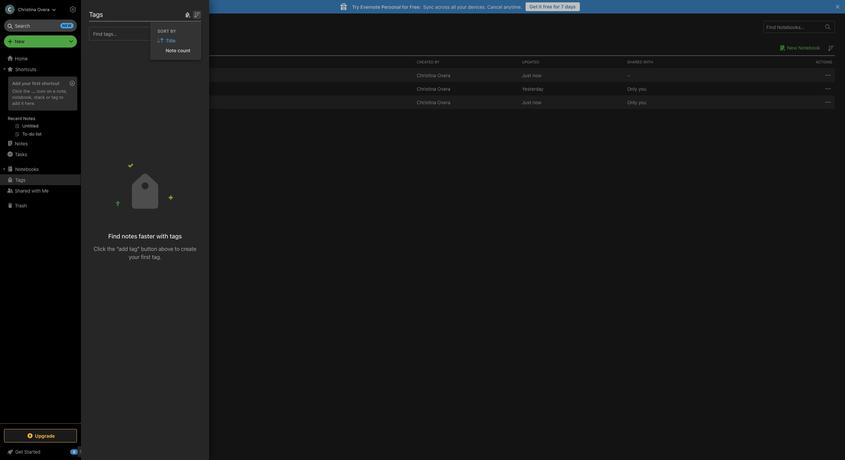 Task type: describe. For each thing, give the bounding box(es) containing it.
shared with me link
[[0, 185, 81, 196]]

Sort field
[[193, 10, 201, 19]]

new button
[[4, 35, 77, 48]]

across
[[436, 4, 450, 10]]

home link
[[0, 53, 81, 64]]

free
[[544, 4, 553, 9]]

get for get started
[[15, 450, 23, 455]]

notes inside "group"
[[23, 116, 35, 121]]

for for 7
[[554, 4, 560, 9]]

click the ...
[[12, 88, 36, 94]]

your for try evernote personal for free: sync across all your devices. cancel anytime.
[[458, 4, 467, 10]]

the for "add
[[107, 246, 115, 252]]

christina inside field
[[18, 7, 36, 12]]

new search field
[[9, 20, 74, 32]]

to-do list row
[[91, 82, 836, 96]]

0 vertical spatial notebooks
[[91, 23, 123, 31]]

upgrade
[[35, 433, 55, 439]]

christina for first notebook row
[[417, 72, 437, 78]]

updated
[[523, 60, 540, 64]]

create
[[181, 246, 197, 252]]

add
[[12, 101, 20, 106]]

christina overa for the untitled row
[[417, 99, 451, 105]]

christina overa for first notebook row
[[417, 72, 451, 78]]

sort options image
[[193, 11, 201, 19]]

first inside 'click the "add tag" button above to create your first tag.'
[[141, 254, 151, 260]]

actions
[[817, 60, 833, 64]]

all
[[451, 4, 456, 10]]

by
[[171, 29, 176, 34]]

click for click the "add tag" button above to create your first tag.
[[94, 246, 106, 252]]

new
[[62, 23, 72, 28]]

or
[[46, 95, 50, 100]]

only you for just now
[[628, 99, 647, 105]]

count
[[178, 47, 191, 53]]

icon on a note, notebook, stack or tag to add it here.
[[12, 88, 67, 106]]

shared
[[628, 60, 643, 64]]

6
[[73, 450, 76, 455]]

first inside "group"
[[32, 81, 41, 86]]

above
[[159, 246, 173, 252]]

shortcut
[[42, 81, 59, 86]]

christina for to-do list row
[[417, 86, 437, 92]]

notes link
[[0, 138, 81, 149]]

tag"
[[129, 246, 140, 252]]

created
[[417, 60, 434, 64]]

1 vertical spatial with
[[157, 233, 168, 240]]

to inside 'click the "add tag" button above to create your first tag.'
[[175, 246, 180, 252]]

first notebook row
[[91, 69, 836, 82]]

just for only you
[[523, 99, 532, 105]]

Help and Learning task checklist field
[[0, 447, 81, 458]]

overa for the untitled row
[[438, 99, 451, 105]]

trash
[[15, 203, 27, 209]]

notes inside notes link
[[15, 141, 28, 146]]

new notebook button
[[779, 44, 821, 52]]

shortcuts button
[[0, 64, 81, 75]]

shortcuts
[[15, 66, 36, 72]]

"add
[[117, 246, 128, 252]]

click the "add tag" button above to create your first tag.
[[94, 246, 197, 260]]

tags inside button
[[15, 177, 25, 183]]

created by
[[417, 60, 440, 64]]

notes
[[122, 233, 137, 240]]

anytime.
[[504, 4, 523, 10]]

tag
[[52, 95, 58, 100]]

yesterday
[[523, 86, 544, 92]]

note count link
[[151, 45, 201, 55]]

shared
[[15, 188, 30, 194]]

tasks
[[15, 151, 27, 157]]

here.
[[25, 101, 35, 106]]

click for click the ...
[[12, 88, 22, 94]]

notebook
[[799, 45, 821, 51]]

for for free:
[[403, 4, 409, 10]]

sync
[[424, 4, 435, 10]]

devices.
[[468, 4, 487, 10]]

your inside "group"
[[22, 81, 31, 86]]

add your first shortcut
[[12, 81, 59, 86]]

notebooks link
[[0, 164, 81, 175]]

sort
[[158, 29, 169, 34]]

Find tags… text field
[[89, 29, 193, 38]]

title link
[[151, 36, 201, 45]]

Search text field
[[9, 20, 72, 32]]

christina overa for to-do list row
[[417, 86, 451, 92]]

only for just now
[[628, 99, 638, 105]]

created by button
[[415, 56, 520, 68]]

find
[[108, 233, 120, 240]]

by
[[435, 60, 440, 64]]

7
[[562, 4, 564, 9]]

with
[[644, 60, 654, 64]]

you for yesterday
[[639, 86, 647, 92]]

tag.
[[152, 254, 162, 260]]

only for yesterday
[[628, 86, 638, 92]]

shared with
[[628, 60, 654, 64]]

your for click the "add tag" button above to create your first tag.
[[129, 254, 140, 260]]

get for get it free for 7 days
[[530, 4, 538, 9]]

get started
[[15, 450, 40, 455]]

get it free for 7 days
[[530, 4, 576, 9]]

tree containing home
[[0, 53, 81, 424]]

...
[[31, 88, 36, 94]]



Task type: vqa. For each thing, say whether or not it's contained in the screenshot.
Only you
yes



Task type: locate. For each thing, give the bounding box(es) containing it.
1 horizontal spatial first
[[141, 254, 151, 260]]

try
[[352, 4, 360, 10]]

started
[[24, 450, 40, 455]]

now for only you
[[533, 99, 542, 105]]

1 vertical spatial you
[[639, 99, 647, 105]]

it
[[539, 4, 542, 9], [21, 101, 24, 106]]

2 only you from the top
[[628, 99, 647, 105]]

updated button
[[520, 56, 625, 68]]

Find Notebooks… text field
[[765, 21, 822, 33]]

1 vertical spatial it
[[21, 101, 24, 106]]

1 vertical spatial only you
[[628, 99, 647, 105]]

only you inside to-do list row
[[628, 86, 647, 92]]

personal
[[382, 4, 401, 10]]

me
[[42, 188, 49, 194]]

cancel
[[488, 4, 503, 10]]

0 horizontal spatial tags
[[15, 177, 25, 183]]

get inside help and learning task checklist field
[[15, 450, 23, 455]]

your up click the ...
[[22, 81, 31, 86]]

overa inside to-do list row
[[438, 86, 451, 92]]

recent notes
[[8, 116, 35, 121]]

0 vertical spatial notes
[[23, 116, 35, 121]]

notebook,
[[12, 95, 33, 100]]

trash link
[[0, 200, 81, 211]]

christina overa inside to-do list row
[[417, 86, 451, 92]]

click down add
[[12, 88, 22, 94]]

2 for from the left
[[403, 4, 409, 10]]

notes
[[23, 116, 35, 121], [15, 141, 28, 146]]

1 horizontal spatial notebooks
[[91, 23, 123, 31]]

0 vertical spatial new
[[15, 39, 25, 44]]

0 vertical spatial with
[[32, 188, 41, 194]]

new up home
[[15, 39, 25, 44]]

2 just from the top
[[523, 99, 532, 105]]

1 vertical spatial just now
[[523, 99, 542, 105]]

0 vertical spatial the
[[23, 88, 30, 94]]

1 only you from the top
[[628, 86, 647, 92]]

christina inside the untitled row
[[417, 99, 437, 105]]

1 for from the left
[[554, 4, 560, 9]]

christina
[[18, 7, 36, 12], [417, 72, 437, 78], [417, 86, 437, 92], [417, 99, 437, 105]]

0 vertical spatial click
[[12, 88, 22, 94]]

1 horizontal spatial click
[[94, 246, 106, 252]]

overa for first notebook row
[[438, 72, 451, 78]]

note count
[[166, 47, 191, 53]]

new for new
[[15, 39, 25, 44]]

title
[[166, 38, 176, 43]]

1 vertical spatial now
[[533, 99, 542, 105]]

new notebook
[[788, 45, 821, 51]]

1 vertical spatial your
[[22, 81, 31, 86]]

1 vertical spatial to
[[175, 246, 180, 252]]

click to collapse image
[[79, 448, 84, 456]]

christina overa inside the untitled row
[[417, 99, 451, 105]]

evernote
[[361, 4, 381, 10]]

notebooks
[[91, 23, 123, 31], [15, 166, 39, 172]]

christina overa inside first notebook row
[[417, 72, 451, 78]]

notes right recent
[[23, 116, 35, 121]]

click left "add
[[94, 246, 106, 252]]

add
[[12, 81, 21, 86]]

2 horizontal spatial your
[[458, 4, 467, 10]]

overa down to-do list row
[[438, 99, 451, 105]]

overa inside first notebook row
[[438, 72, 451, 78]]

upgrade button
[[4, 430, 77, 443]]

2 vertical spatial your
[[129, 254, 140, 260]]

just now for –
[[523, 72, 542, 78]]

only you for yesterday
[[628, 86, 647, 92]]

a
[[53, 88, 55, 94]]

first
[[32, 81, 41, 86], [141, 254, 151, 260]]

on
[[47, 88, 52, 94]]

stack
[[34, 95, 45, 100]]

0 horizontal spatial get
[[15, 450, 23, 455]]

for left 7
[[554, 4, 560, 9]]

Account field
[[0, 3, 56, 16]]

1 vertical spatial click
[[94, 246, 106, 252]]

overa inside the untitled row
[[438, 99, 451, 105]]

settings image
[[69, 5, 77, 14]]

shared with me
[[15, 188, 49, 194]]

1 horizontal spatial to
[[175, 246, 180, 252]]

new inside popup button
[[15, 39, 25, 44]]

–
[[628, 72, 631, 78]]

1 horizontal spatial it
[[539, 4, 542, 9]]

1 vertical spatial new
[[788, 45, 798, 51]]

overa inside field
[[37, 7, 49, 12]]

sort by
[[158, 29, 176, 34]]

new left notebook
[[788, 45, 798, 51]]

the
[[23, 88, 30, 94], [107, 246, 115, 252]]

0 vertical spatial only
[[628, 86, 638, 92]]

just
[[523, 72, 532, 78], [523, 99, 532, 105]]

now down yesterday
[[533, 99, 542, 105]]

1 horizontal spatial tags
[[89, 10, 103, 18]]

just now down yesterday
[[523, 99, 542, 105]]

only you
[[628, 86, 647, 92], [628, 99, 647, 105]]

it inside icon on a note, notebook, stack or tag to add it here.
[[21, 101, 24, 106]]

expand notebooks image
[[2, 166, 7, 172]]

0 horizontal spatial new
[[15, 39, 25, 44]]

to down note,
[[59, 95, 64, 100]]

tags up shared
[[15, 177, 25, 183]]

you for just now
[[639, 99, 647, 105]]

0 horizontal spatial it
[[21, 101, 24, 106]]

1 horizontal spatial with
[[157, 233, 168, 240]]

just now down updated
[[523, 72, 542, 78]]

1 horizontal spatial the
[[107, 246, 115, 252]]

get left free
[[530, 4, 538, 9]]

1 vertical spatial just
[[523, 99, 532, 105]]

get
[[530, 4, 538, 9], [15, 450, 23, 455]]

first down button
[[141, 254, 151, 260]]

2 now from the top
[[533, 99, 542, 105]]

group
[[0, 75, 81, 141]]

0 vertical spatial it
[[539, 4, 542, 9]]

the left "add
[[107, 246, 115, 252]]

notebooks element
[[81, 14, 846, 461]]

just inside the untitled row
[[523, 99, 532, 105]]

it inside get it free for 7 days button
[[539, 4, 542, 9]]

1 vertical spatial only
[[628, 99, 638, 105]]

the inside 'click the "add tag" button above to create your first tag.'
[[107, 246, 115, 252]]

with
[[32, 188, 41, 194], [157, 233, 168, 240]]

0 vertical spatial you
[[639, 86, 647, 92]]

row group inside notebooks element
[[91, 69, 836, 109]]

0 horizontal spatial the
[[23, 88, 30, 94]]

1 vertical spatial first
[[141, 254, 151, 260]]

you inside to-do list row
[[639, 86, 647, 92]]

to inside icon on a note, notebook, stack or tag to add it here.
[[59, 95, 64, 100]]

tags button
[[0, 175, 81, 185]]

new for new notebook
[[788, 45, 798, 51]]

overa for to-do list row
[[438, 86, 451, 92]]

new inside button
[[788, 45, 798, 51]]

overa down the by
[[438, 72, 451, 78]]

click inside 'click the "add tag" button above to create your first tag.'
[[94, 246, 106, 252]]

just down updated
[[523, 72, 532, 78]]

0 horizontal spatial your
[[22, 81, 31, 86]]

dropdown list menu
[[151, 36, 201, 55]]

0 vertical spatial get
[[530, 4, 538, 9]]

0 vertical spatial only you
[[628, 86, 647, 92]]

now inside the untitled row
[[533, 99, 542, 105]]

the for ...
[[23, 88, 30, 94]]

overa up new search box
[[37, 7, 49, 12]]

get it free for 7 days button
[[526, 2, 580, 11]]

create new tag image
[[184, 11, 192, 19]]

note,
[[57, 88, 67, 94]]

for
[[554, 4, 560, 9], [403, 4, 409, 10]]

get left started
[[15, 450, 23, 455]]

christina inside to-do list row
[[417, 86, 437, 92]]

christina overa
[[18, 7, 49, 12], [417, 72, 451, 78], [417, 86, 451, 92], [417, 99, 451, 105]]

notes up tasks
[[15, 141, 28, 146]]

it left free
[[539, 4, 542, 9]]

only inside the untitled row
[[628, 99, 638, 105]]

1 you from the top
[[639, 86, 647, 92]]

home
[[15, 56, 28, 61]]

1 horizontal spatial your
[[129, 254, 140, 260]]

1 now from the top
[[533, 72, 542, 78]]

for left the free:
[[403, 4, 409, 10]]

your
[[458, 4, 467, 10], [22, 81, 31, 86], [129, 254, 140, 260]]

the left ...
[[23, 88, 30, 94]]

recent
[[8, 116, 22, 121]]

2 you from the top
[[639, 99, 647, 105]]

1 horizontal spatial new
[[788, 45, 798, 51]]

just inside first notebook row
[[523, 72, 532, 78]]

just now inside first notebook row
[[523, 72, 542, 78]]

1 vertical spatial notes
[[15, 141, 28, 146]]

days
[[566, 4, 576, 9]]

0 horizontal spatial first
[[32, 81, 41, 86]]

1 vertical spatial tags
[[15, 177, 25, 183]]

christina inside first notebook row
[[417, 72, 437, 78]]

try evernote personal for free: sync across all your devices. cancel anytime.
[[352, 4, 523, 10]]

row group
[[91, 69, 836, 109]]

click
[[12, 88, 22, 94], [94, 246, 106, 252]]

just now inside the untitled row
[[523, 99, 542, 105]]

shared with button
[[625, 56, 731, 68]]

0 horizontal spatial with
[[32, 188, 41, 194]]

1 vertical spatial get
[[15, 450, 23, 455]]

1 vertical spatial notebooks
[[15, 166, 39, 172]]

0 vertical spatial your
[[458, 4, 467, 10]]

your right the all
[[458, 4, 467, 10]]

only inside to-do list row
[[628, 86, 638, 92]]

first up ...
[[32, 81, 41, 86]]

0 vertical spatial now
[[533, 72, 542, 78]]

0 horizontal spatial to
[[59, 95, 64, 100]]

1 vertical spatial the
[[107, 246, 115, 252]]

click inside "group"
[[12, 88, 22, 94]]

you inside the untitled row
[[639, 99, 647, 105]]

you
[[639, 86, 647, 92], [639, 99, 647, 105]]

christina for the untitled row
[[417, 99, 437, 105]]

just down yesterday
[[523, 99, 532, 105]]

your down tag"
[[129, 254, 140, 260]]

just for –
[[523, 72, 532, 78]]

button
[[141, 246, 157, 252]]

for inside button
[[554, 4, 560, 9]]

with up above
[[157, 233, 168, 240]]

now inside first notebook row
[[533, 72, 542, 78]]

now up yesterday
[[533, 72, 542, 78]]

with left me
[[32, 188, 41, 194]]

now
[[533, 72, 542, 78], [533, 99, 542, 105]]

tree
[[0, 53, 81, 424]]

the inside "group"
[[23, 88, 30, 94]]

christina overa inside field
[[18, 7, 49, 12]]

to
[[59, 95, 64, 100], [175, 246, 180, 252]]

only
[[628, 86, 638, 92], [628, 99, 638, 105]]

group containing add your first shortcut
[[0, 75, 81, 141]]

1 horizontal spatial for
[[554, 4, 560, 9]]

find notes faster with tags
[[108, 233, 182, 240]]

overa down first notebook row
[[438, 86, 451, 92]]

0 horizontal spatial for
[[403, 4, 409, 10]]

untitled row
[[91, 96, 836, 109]]

tags right settings image
[[89, 10, 103, 18]]

row group containing christina overa
[[91, 69, 836, 109]]

0 vertical spatial just now
[[523, 72, 542, 78]]

0 horizontal spatial click
[[12, 88, 22, 94]]

1 just now from the top
[[523, 72, 542, 78]]

2 just now from the top
[[523, 99, 542, 105]]

tasks button
[[0, 149, 81, 160]]

0 horizontal spatial notebooks
[[15, 166, 39, 172]]

note
[[166, 47, 177, 53]]

0 vertical spatial tags
[[89, 10, 103, 18]]

1 just from the top
[[523, 72, 532, 78]]

get inside button
[[530, 4, 538, 9]]

to right above
[[175, 246, 180, 252]]

now for –
[[533, 72, 542, 78]]

0 vertical spatial first
[[32, 81, 41, 86]]

icon
[[37, 88, 46, 94]]

1 horizontal spatial get
[[530, 4, 538, 9]]

only you inside the untitled row
[[628, 99, 647, 105]]

faster
[[139, 233, 155, 240]]

actions button
[[731, 56, 836, 68]]

just now for only you
[[523, 99, 542, 105]]

0 vertical spatial just
[[523, 72, 532, 78]]

tags
[[170, 233, 182, 240]]

overa
[[37, 7, 49, 12], [438, 72, 451, 78], [438, 86, 451, 92], [438, 99, 451, 105]]

2 only from the top
[[628, 99, 638, 105]]

tags
[[89, 10, 103, 18], [15, 177, 25, 183]]

your inside 'click the "add tag" button above to create your first tag.'
[[129, 254, 140, 260]]

free:
[[410, 4, 421, 10]]

0 vertical spatial to
[[59, 95, 64, 100]]

1 only from the top
[[628, 86, 638, 92]]

it down notebook,
[[21, 101, 24, 106]]

just now
[[523, 72, 542, 78], [523, 99, 542, 105]]



